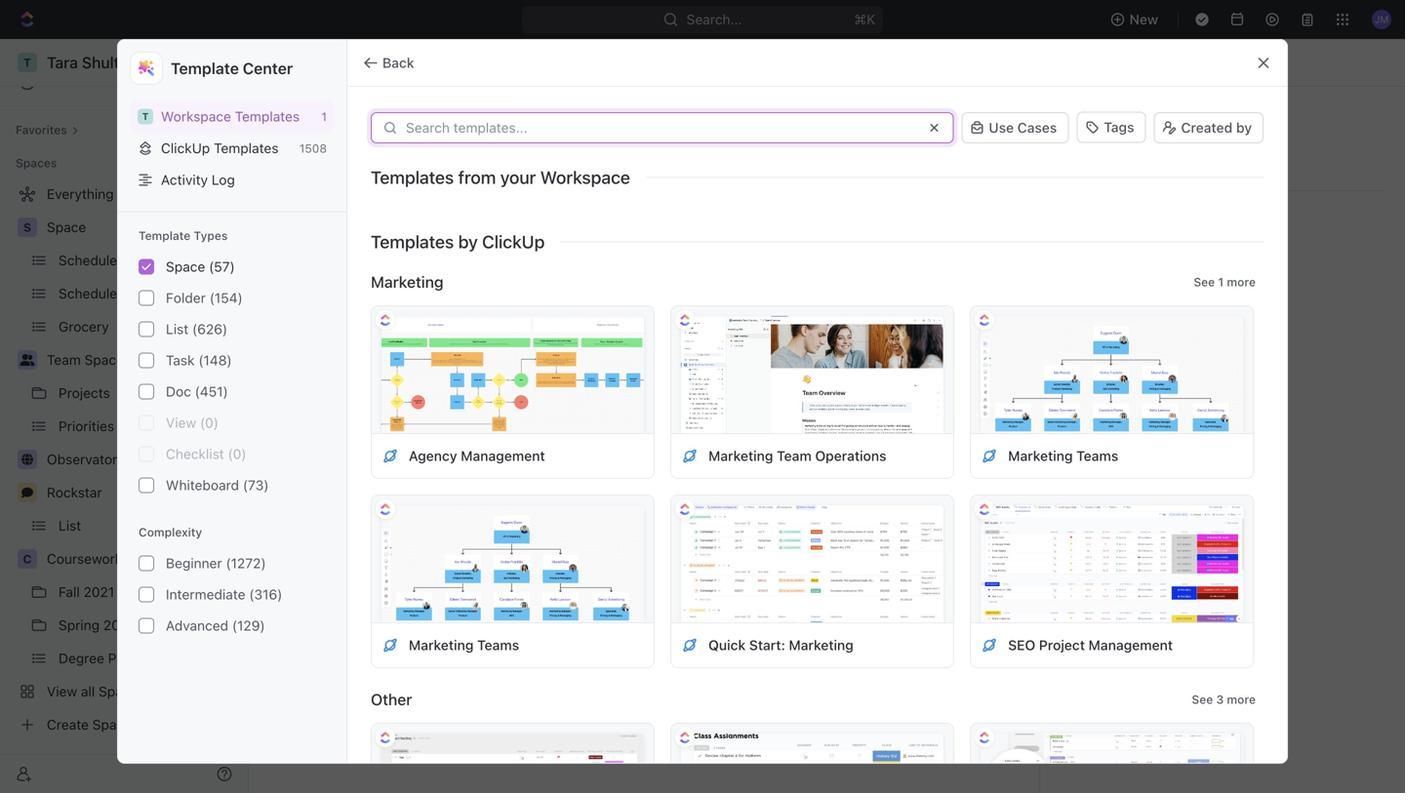 Task type: vqa. For each thing, say whether or not it's contained in the screenshot.
this
no



Task type: describe. For each thing, give the bounding box(es) containing it.
space down template types
[[166, 259, 205, 275]]

(1272)
[[226, 555, 266, 571]]

tara shultz's workspace, , element
[[138, 109, 153, 124]]

use cases button
[[961, 112, 1069, 143]]

(148)
[[198, 352, 232, 368]]

tags button
[[1077, 111, 1146, 143]]

(154)
[[209, 290, 243, 306]]

1 vertical spatial management
[[1089, 637, 1173, 653]]

visible
[[1067, 137, 1119, 158]]

complexity
[[139, 525, 202, 539]]

see for marketing
[[1194, 275, 1215, 289]]

search...
[[686, 11, 742, 27]]

1 horizontal spatial clickup
[[482, 231, 545, 252]]

use cases button
[[961, 110, 1069, 145]]

new space
[[927, 138, 998, 154]]

shown
[[1111, 164, 1147, 178]]

0 vertical spatial comment image
[[1073, 334, 1085, 345]]

center
[[243, 59, 293, 78]]

more for marketing
[[1227, 275, 1256, 289]]

0 horizontal spatial coursework, , element
[[18, 549, 37, 569]]

1 horizontal spatial marketing teams
[[1008, 448, 1118, 464]]

(73)
[[243, 477, 269, 493]]

1 vertical spatial workspace
[[540, 167, 630, 188]]

created by button
[[1154, 112, 1264, 143]]

(0) for checklist (0)
[[228, 446, 246, 462]]

template center
[[171, 59, 293, 78]]

whiteboard
[[166, 477, 239, 493]]

rockstar link
[[47, 477, 236, 508]]

comment image inside tree
[[21, 487, 33, 499]]

beginner (1272)
[[166, 555, 266, 571]]

left
[[1191, 164, 1209, 178]]

advanced (129)
[[166, 618, 265, 634]]

your inside visible spaces spaces shown in your left sidebar.
[[1163, 164, 1187, 178]]

0 vertical spatial all
[[288, 54, 304, 70]]

favorites
[[16, 123, 67, 137]]

team space link
[[47, 344, 236, 376]]

spaces right 1508
[[332, 129, 426, 161]]

1 horizontal spatial coursework, , element
[[1067, 367, 1091, 390]]

space link
[[47, 212, 236, 243]]

beginner
[[166, 555, 222, 571]]

see 3 more
[[1192, 693, 1256, 706]]

quick
[[708, 637, 746, 653]]

view (0)
[[166, 415, 219, 431]]

1508
[[299, 141, 327, 155]]

0 vertical spatial all spaces
[[288, 54, 354, 70]]

sidebar.
[[1212, 164, 1256, 178]]

spaces left "joined"
[[621, 401, 662, 415]]

(129)
[[232, 618, 265, 634]]

0 horizontal spatial your
[[500, 167, 536, 188]]

see 1 more
[[1194, 275, 1256, 289]]

templates by clickup
[[371, 231, 545, 252]]

seo project management
[[1008, 637, 1173, 653]]

s
[[23, 221, 31, 234]]

template for template center
[[171, 59, 239, 78]]

Search templates... text field
[[406, 120, 915, 136]]

task (148)
[[166, 352, 232, 368]]

intermediate
[[166, 587, 245, 603]]

types
[[194, 229, 228, 242]]

user group image
[[20, 354, 35, 366]]

coursework inside 'sidebar' navigation
[[47, 551, 122, 567]]

0 vertical spatial team
[[1103, 292, 1137, 308]]

0 vertical spatial 1
[[321, 110, 327, 123]]

team space inside 'sidebar' navigation
[[47, 352, 124, 368]]

Beginner (1272) checkbox
[[139, 556, 154, 571]]

list
[[166, 321, 188, 337]]

intermediate (316)
[[166, 587, 282, 603]]

(626)
[[192, 321, 228, 337]]

see 1 more button
[[1186, 270, 1264, 294]]

cases
[[1017, 120, 1057, 136]]

templates from your workspace
[[371, 167, 630, 188]]

quick start: marketing
[[708, 637, 854, 653]]

see 3 more button
[[1184, 688, 1264, 711]]

spaces down "visible"
[[1067, 164, 1108, 178]]

project
[[1039, 637, 1085, 653]]

new space button
[[898, 131, 1010, 162]]

created by
[[1181, 120, 1252, 136]]

all spaces joined
[[604, 401, 698, 415]]

created by button
[[1154, 112, 1264, 143]]

1 horizontal spatial teams
[[1076, 448, 1118, 464]]

operations
[[815, 448, 886, 464]]

space left task
[[84, 352, 124, 368]]

space, , element
[[18, 218, 37, 237]]

tree inside 'sidebar' navigation
[[8, 179, 240, 741]]

1 vertical spatial all spaces
[[293, 129, 426, 161]]

favorites button
[[8, 118, 87, 141]]

team inside team space link
[[47, 352, 81, 368]]

1 vertical spatial all
[[293, 129, 326, 161]]

new for new space
[[927, 138, 955, 154]]

folder
[[166, 290, 206, 306]]

log
[[212, 172, 235, 188]]

space (57)
[[166, 259, 235, 275]]

use
[[989, 120, 1014, 136]]

0 vertical spatial rockstar
[[1103, 331, 1160, 347]]

task
[[166, 352, 195, 368]]

0 horizontal spatial workspace
[[161, 108, 231, 124]]

activity
[[161, 172, 208, 188]]

checklist (0)
[[166, 446, 246, 462]]

in
[[1150, 164, 1160, 178]]



Task type: locate. For each thing, give the bounding box(es) containing it.
1 horizontal spatial your
[[1163, 164, 1187, 178]]

activity log
[[161, 172, 235, 188]]

new button
[[1102, 4, 1170, 35]]

1 horizontal spatial team space
[[1103, 292, 1181, 308]]

marketing teams
[[1008, 448, 1118, 464], [409, 637, 519, 653]]

0 horizontal spatial c
[[23, 552, 32, 566]]

(57)
[[209, 259, 235, 275]]

1 vertical spatial comment image
[[21, 487, 33, 499]]

0 vertical spatial team space
[[1103, 292, 1181, 308]]

by inside button
[[1236, 120, 1252, 136]]

more
[[1227, 275, 1256, 289], [1227, 693, 1256, 706]]

0 vertical spatial template
[[171, 59, 239, 78]]

template types
[[139, 229, 228, 242]]

clickup up activity
[[161, 140, 210, 156]]

management right agency
[[461, 448, 545, 464]]

1 vertical spatial team space
[[47, 352, 124, 368]]

0 vertical spatial teams
[[1076, 448, 1118, 464]]

template for template types
[[139, 229, 191, 242]]

comment image
[[1073, 334, 1085, 345], [21, 487, 33, 499]]

see inside see 3 more button
[[1192, 693, 1213, 706]]

all down workspace templates
[[293, 129, 326, 161]]

1 vertical spatial marketing teams
[[409, 637, 519, 653]]

team right user group icon
[[47, 352, 81, 368]]

team left operations
[[777, 448, 812, 464]]

coursework, , element
[[1067, 367, 1091, 390], [18, 549, 37, 569]]

all
[[288, 54, 304, 70], [293, 129, 326, 161], [604, 401, 618, 415]]

space
[[959, 138, 998, 154], [47, 219, 86, 235], [166, 259, 205, 275], [1141, 292, 1181, 308], [84, 352, 124, 368]]

by for templates
[[458, 231, 478, 252]]

0 horizontal spatial comment image
[[21, 487, 33, 499]]

(316)
[[249, 587, 282, 603]]

tree
[[8, 179, 240, 741]]

coursework link
[[47, 543, 236, 575]]

1 more from the top
[[1227, 275, 1256, 289]]

workspace up clickup templates
[[161, 108, 231, 124]]

1 horizontal spatial rockstar
[[1103, 331, 1160, 347]]

other
[[371, 690, 412, 709]]

activity log button
[[130, 164, 335, 196]]

None checkbox
[[139, 259, 154, 275], [139, 322, 154, 337], [139, 478, 154, 493], [139, 259, 154, 275], [139, 322, 154, 337], [139, 478, 154, 493]]

None checkbox
[[139, 290, 154, 306], [139, 353, 154, 368], [139, 384, 154, 400], [139, 415, 154, 431], [139, 446, 154, 462], [139, 290, 154, 306], [139, 353, 154, 368], [139, 384, 154, 400], [139, 415, 154, 431], [139, 446, 154, 462]]

1 inside button
[[1218, 275, 1224, 289]]

0 horizontal spatial team space
[[47, 352, 124, 368]]

back button
[[355, 47, 426, 79]]

spaces down favorites
[[16, 156, 57, 170]]

0 horizontal spatial teams
[[477, 637, 519, 653]]

all spaces down "back" button
[[293, 129, 426, 161]]

1 vertical spatial rockstar
[[47, 484, 102, 501]]

0 vertical spatial c
[[1075, 372, 1084, 385]]

1 horizontal spatial new
[[1130, 11, 1158, 27]]

0 horizontal spatial marketing teams
[[409, 637, 519, 653]]

(0)
[[200, 415, 219, 431], [228, 446, 246, 462]]

template
[[171, 59, 239, 78], [139, 229, 191, 242]]

doc
[[166, 384, 191, 400]]

1 vertical spatial team
[[47, 352, 81, 368]]

1 vertical spatial by
[[458, 231, 478, 252]]

your right the in
[[1163, 164, 1187, 178]]

coursework
[[1103, 370, 1180, 386], [47, 551, 122, 567]]

agency
[[409, 448, 457, 464]]

workspace
[[161, 108, 231, 124], [540, 167, 630, 188]]

0 horizontal spatial by
[[458, 231, 478, 252]]

c
[[1075, 372, 1084, 385], [23, 552, 32, 566]]

spaces
[[307, 54, 354, 70], [332, 129, 426, 161], [1123, 137, 1181, 158], [16, 156, 57, 170], [1067, 164, 1108, 178], [621, 401, 662, 415]]

1 vertical spatial see
[[1192, 693, 1213, 706]]

list (626)
[[166, 321, 228, 337]]

by for created
[[1236, 120, 1252, 136]]

rockstar inside 'sidebar' navigation
[[47, 484, 102, 501]]

Advanced (129) checkbox
[[139, 618, 154, 634]]

0 horizontal spatial coursework
[[47, 551, 122, 567]]

1 horizontal spatial management
[[1089, 637, 1173, 653]]

1 vertical spatial teams
[[477, 637, 519, 653]]

0 horizontal spatial 1
[[321, 110, 327, 123]]

new for new
[[1130, 11, 1158, 27]]

0 vertical spatial new
[[1130, 11, 1158, 27]]

user group image
[[1072, 295, 1087, 306]]

all spaces left "back" button
[[288, 54, 354, 70]]

see inside see 1 more button
[[1194, 275, 1215, 289]]

all spaces
[[288, 54, 354, 70], [293, 129, 426, 161]]

0 horizontal spatial team
[[47, 352, 81, 368]]

0 horizontal spatial (0)
[[200, 415, 219, 431]]

tree containing space
[[8, 179, 240, 741]]

space left see 1 more button on the right
[[1141, 292, 1181, 308]]

0 vertical spatial coursework, , element
[[1067, 367, 1091, 390]]

created
[[1181, 120, 1233, 136]]

whiteboard (73)
[[166, 477, 269, 493]]

1 horizontal spatial 1
[[1218, 275, 1224, 289]]

view
[[166, 415, 196, 431]]

0 vertical spatial coursework
[[1103, 370, 1180, 386]]

0 vertical spatial more
[[1227, 275, 1256, 289]]

clickup down templates from your workspace at the top
[[482, 231, 545, 252]]

team space right user group image on the top right
[[1103, 292, 1181, 308]]

tags button
[[1077, 111, 1146, 144]]

seo
[[1008, 637, 1035, 653]]

1 vertical spatial coursework
[[47, 551, 122, 567]]

spaces inside 'sidebar' navigation
[[16, 156, 57, 170]]

c inside 'sidebar' navigation
[[23, 552, 32, 566]]

by down from
[[458, 231, 478, 252]]

by right created
[[1236, 120, 1252, 136]]

0 vertical spatial workspace
[[161, 108, 231, 124]]

new
[[1130, 11, 1158, 27], [927, 138, 955, 154]]

folder (154)
[[166, 290, 243, 306]]

0 vertical spatial management
[[461, 448, 545, 464]]

1 vertical spatial clickup
[[482, 231, 545, 252]]

1 horizontal spatial coursework
[[1103, 370, 1180, 386]]

from
[[458, 167, 496, 188]]

checklist
[[166, 446, 224, 462]]

clickup
[[161, 140, 210, 156], [482, 231, 545, 252]]

space right the s
[[47, 219, 86, 235]]

3
[[1216, 693, 1224, 706]]

0 horizontal spatial clickup
[[161, 140, 210, 156]]

advanced
[[166, 618, 228, 634]]

team space
[[1103, 292, 1181, 308], [47, 352, 124, 368]]

workspace down search templates... text box
[[540, 167, 630, 188]]

workspace templates
[[161, 108, 300, 124]]

1 horizontal spatial team
[[777, 448, 812, 464]]

(0) right 'view' at left bottom
[[200, 415, 219, 431]]

visible spaces spaces shown in your left sidebar.
[[1067, 137, 1256, 178]]

1 vertical spatial new
[[927, 138, 955, 154]]

1 horizontal spatial by
[[1236, 120, 1252, 136]]

2 vertical spatial all
[[604, 401, 618, 415]]

1 horizontal spatial (0)
[[228, 446, 246, 462]]

agency management
[[409, 448, 545, 464]]

marketing
[[371, 273, 444, 291], [708, 448, 773, 464], [1008, 448, 1073, 464], [409, 637, 474, 653], [789, 637, 854, 653]]

all left "joined"
[[604, 401, 618, 415]]

back
[[382, 55, 414, 71]]

2 more from the top
[[1227, 693, 1256, 706]]

0 vertical spatial see
[[1194, 275, 1215, 289]]

space down "use"
[[959, 138, 998, 154]]

tags
[[1104, 119, 1134, 135]]

(0) for view (0)
[[200, 415, 219, 431]]

1 vertical spatial template
[[139, 229, 191, 242]]

t
[[142, 111, 149, 122]]

sidebar navigation
[[0, 39, 249, 793]]

see
[[1194, 275, 1215, 289], [1192, 693, 1213, 706]]

0 vertical spatial marketing teams
[[1008, 448, 1118, 464]]

template up workspace templates
[[171, 59, 239, 78]]

team right user group image on the top right
[[1103, 292, 1137, 308]]

clickup templates
[[161, 140, 279, 156]]

spaces up the in
[[1123, 137, 1181, 158]]

management right project
[[1089, 637, 1173, 653]]

your
[[1163, 164, 1187, 178], [500, 167, 536, 188]]

0 horizontal spatial management
[[461, 448, 545, 464]]

1 vertical spatial 1
[[1218, 275, 1224, 289]]

1 vertical spatial more
[[1227, 693, 1256, 706]]

0 vertical spatial by
[[1236, 120, 1252, 136]]

Intermediate (316) checkbox
[[139, 587, 154, 603]]

1 horizontal spatial c
[[1075, 372, 1084, 385]]

0 vertical spatial clickup
[[161, 140, 210, 156]]

2 vertical spatial team
[[777, 448, 812, 464]]

1 vertical spatial c
[[23, 552, 32, 566]]

template left types
[[139, 229, 191, 242]]

joined
[[665, 401, 698, 415]]

team
[[1103, 292, 1137, 308], [47, 352, 81, 368], [777, 448, 812, 464]]

space inside button
[[959, 138, 998, 154]]

(451)
[[195, 384, 228, 400]]

see for other
[[1192, 693, 1213, 706]]

0 vertical spatial (0)
[[200, 415, 219, 431]]

0 horizontal spatial new
[[927, 138, 955, 154]]

templates
[[235, 108, 300, 124], [214, 140, 279, 156], [371, 167, 454, 188], [371, 231, 454, 252]]

more for other
[[1227, 693, 1256, 706]]

spaces left "back" button
[[307, 54, 354, 70]]

management
[[461, 448, 545, 464], [1089, 637, 1173, 653]]

1 horizontal spatial comment image
[[1073, 334, 1085, 345]]

1 horizontal spatial workspace
[[540, 167, 630, 188]]

start:
[[749, 637, 785, 653]]

all up workspace templates
[[288, 54, 304, 70]]

teams
[[1076, 448, 1118, 464], [477, 637, 519, 653]]

your right from
[[500, 167, 536, 188]]

marketing team operations
[[708, 448, 886, 464]]

1 vertical spatial (0)
[[228, 446, 246, 462]]

⌘k
[[854, 11, 875, 27]]

by
[[1236, 120, 1252, 136], [458, 231, 478, 252]]

0 horizontal spatial rockstar
[[47, 484, 102, 501]]

use cases
[[989, 120, 1057, 136]]

(0) up '(73)'
[[228, 446, 246, 462]]

1 vertical spatial coursework, , element
[[18, 549, 37, 569]]

team space right user group icon
[[47, 352, 124, 368]]

2 horizontal spatial team
[[1103, 292, 1137, 308]]

doc (451)
[[166, 384, 228, 400]]



